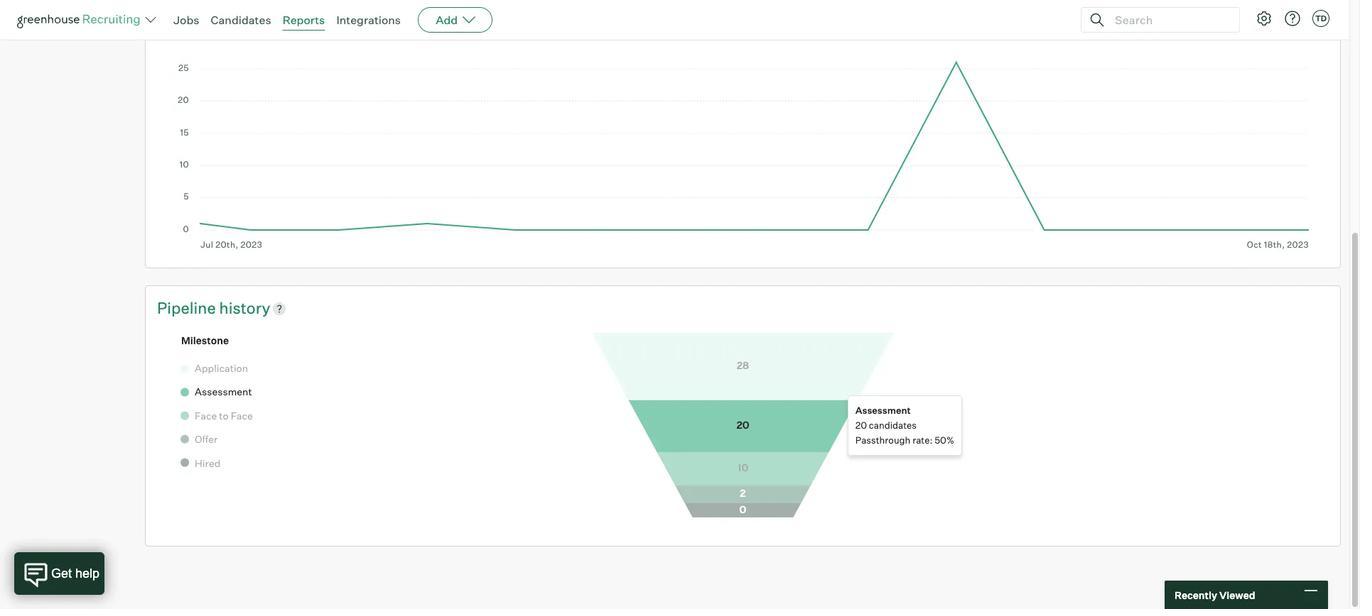 Task type: locate. For each thing, give the bounding box(es) containing it.
milestone
[[181, 335, 229, 347]]

candidates
[[211, 13, 271, 27]]

add button
[[418, 7, 493, 33]]

configure image
[[1256, 10, 1273, 27]]

assessment 20 candidates passthrough rate: 50%
[[856, 405, 955, 447]]

recently viewed
[[1175, 590, 1256, 602]]

td
[[1316, 14, 1327, 23]]

assessment
[[856, 405, 911, 417]]

candidates link
[[211, 13, 271, 27]]

50%
[[935, 435, 955, 447]]

integrations link
[[337, 13, 401, 27]]

jobs link
[[173, 13, 199, 27]]

passthrough
[[856, 435, 911, 447]]

28
[[177, 14, 198, 35]]

history link
[[219, 298, 270, 320]]

td button
[[1310, 7, 1333, 30]]

recently
[[1175, 590, 1218, 602]]

20
[[856, 420, 867, 432]]

xychart image
[[177, 58, 1309, 250]]

greenhouse recruiting image
[[17, 11, 145, 28]]



Task type: describe. For each thing, give the bounding box(es) containing it.
add
[[436, 13, 458, 27]]

history
[[219, 298, 270, 318]]

viewed
[[1220, 590, 1256, 602]]

pipeline
[[157, 298, 219, 318]]

jobs
[[173, 13, 199, 27]]

integrations
[[337, 13, 401, 27]]

candidates
[[869, 420, 917, 432]]

td button
[[1313, 10, 1330, 27]]

reports
[[283, 13, 325, 27]]

Search text field
[[1112, 10, 1227, 30]]

pipeline link
[[157, 298, 219, 320]]

rate:
[[913, 435, 933, 447]]

reports link
[[283, 13, 325, 27]]



Task type: vqa. For each thing, say whether or not it's contained in the screenshot.
2nd Dropbox from the bottom
no



